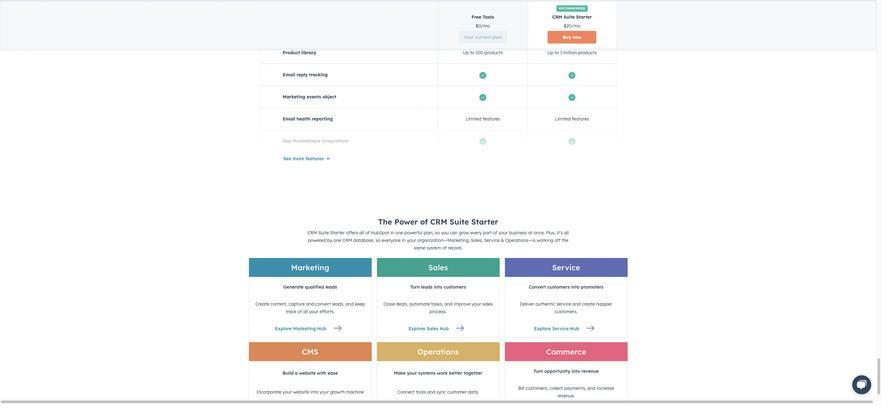 Task type: vqa. For each thing, say whether or not it's contained in the screenshot.


Task type: describe. For each thing, give the bounding box(es) containing it.
hubspot
[[371, 230, 389, 236]]

suite for /mo
[[564, 14, 575, 20]]

sync
[[437, 390, 446, 396]]

$0
[[476, 23, 481, 29]]

/mo inside free tools $0 /mo
[[481, 23, 490, 29]]

growth
[[330, 390, 345, 396]]

buy
[[563, 34, 571, 40]]

bill customers, collect payments, and increase revenue.
[[518, 386, 614, 400]]

1 limited from the left
[[466, 116, 482, 122]]

database,
[[353, 238, 375, 244]]

and left convert
[[306, 302, 314, 308]]

operations—is
[[505, 238, 536, 244]]

free tools $0 /mo
[[472, 14, 494, 29]]

hub for marketing
[[317, 327, 326, 332]]

create content, capture and convert leads, and keep track of all your efforts.
[[256, 302, 365, 315]]

happier
[[596, 302, 613, 308]]

by
[[327, 238, 332, 244]]

to for 100
[[470, 50, 475, 56]]

opportunity
[[545, 369, 570, 375]]

your down powerful
[[407, 238, 416, 244]]

0 vertical spatial in
[[391, 230, 394, 236]]

of right part at the right
[[493, 230, 498, 236]]

turn for sales
[[410, 285, 420, 291]]

can
[[450, 230, 458, 236]]

explore service hub link
[[510, 326, 623, 333]]

explore marketing hub
[[275, 327, 326, 332]]

and inside deliver authentic service and create happier customers.
[[573, 302, 581, 308]]

explore marketing hub link
[[254, 326, 367, 333]]

business
[[509, 230, 527, 236]]

marketplace
[[293, 138, 321, 144]]

of up database,
[[365, 230, 370, 236]]

your right incorporate at the bottom
[[283, 390, 292, 396]]

email reply tracking
[[283, 72, 328, 78]]

tracking
[[309, 72, 328, 78]]

health
[[297, 116, 311, 122]]

less
[[293, 1, 301, 7]]

convert
[[529, 285, 546, 291]]

plan
[[492, 34, 502, 40]]

the
[[378, 218, 392, 227]]

revenue.
[[558, 394, 575, 400]]

and inside 'bill customers, collect payments, and increase revenue.'
[[588, 386, 596, 392]]

customers,
[[526, 386, 549, 392]]

chat widget region
[[842, 370, 877, 400]]

explore service hub
[[534, 327, 579, 332]]

product
[[283, 50, 300, 56]]

website for into
[[293, 390, 309, 396]]

same
[[414, 246, 425, 251]]

data.
[[468, 390, 479, 396]]

grow
[[459, 230, 469, 236]]

product library
[[283, 50, 316, 56]]

incorporate your website into your growth machine
[[256, 390, 364, 396]]

0 vertical spatial sales
[[428, 263, 448, 273]]

sales inside explore sales hub 'link'
[[427, 327, 439, 332]]

leads,
[[332, 302, 345, 308]]

create
[[582, 302, 595, 308]]

explore for service
[[534, 327, 551, 332]]

it's
[[557, 230, 563, 236]]

deliver authentic service and create happier customers.
[[520, 302, 613, 315]]

turn opportunity into revenue
[[534, 369, 599, 375]]

and left keep
[[346, 302, 354, 308]]

into down build a website with ease
[[310, 390, 318, 396]]

more
[[293, 156, 304, 162]]

process.
[[430, 309, 447, 315]]

machine
[[346, 390, 364, 396]]

customers.
[[555, 309, 578, 315]]

payments,
[[564, 386, 586, 392]]

1 leads from the left
[[326, 285, 337, 291]]

2 vertical spatial marketing
[[293, 327, 316, 332]]

off
[[555, 238, 561, 244]]

explore sales hub link
[[382, 326, 495, 333]]

working
[[537, 238, 553, 244]]

better
[[449, 371, 462, 377]]

crm suite starter $20 /mo
[[552, 14, 592, 29]]

2 vertical spatial service
[[552, 327, 569, 332]]

&
[[501, 238, 504, 244]]

your inside create content, capture and convert leads, and keep track of all your efforts.
[[309, 309, 318, 315]]

of up 'plan,'
[[420, 218, 428, 227]]

marketing events object
[[283, 94, 336, 100]]

starter for crm suite starter $20 /mo
[[576, 14, 592, 20]]

content,
[[271, 302, 288, 308]]

incorporate
[[256, 390, 282, 396]]

deals,
[[396, 302, 408, 308]]

increase
[[597, 386, 614, 392]]

2 products from the left
[[578, 50, 597, 56]]

sales
[[483, 302, 493, 308]]

1 vertical spatial service
[[552, 263, 580, 273]]

build
[[283, 371, 294, 377]]

close deals, automate tasks, and improve your sales process.
[[384, 302, 493, 315]]

2 limited from the left
[[555, 116, 571, 122]]

1 horizontal spatial all
[[359, 230, 364, 236]]

the power of crm suite starter
[[378, 218, 498, 227]]

crm inside crm suite starter $20 /mo
[[552, 14, 562, 20]]

convert
[[315, 302, 331, 308]]

your left "growth"
[[320, 390, 329, 396]]

track
[[286, 309, 296, 315]]

$20
[[564, 23, 571, 29]]

every
[[471, 230, 482, 236]]

service
[[557, 302, 571, 308]]

library
[[302, 50, 316, 56]]

0 vertical spatial one
[[396, 230, 403, 236]]

work
[[437, 371, 448, 377]]



Task type: locate. For each thing, give the bounding box(es) containing it.
operations
[[418, 348, 459, 357]]

starter up by
[[330, 230, 345, 236]]

1 horizontal spatial products
[[578, 50, 597, 56]]

1 horizontal spatial hub
[[440, 327, 449, 332]]

suite up by
[[319, 230, 329, 236]]

see left less
[[283, 1, 291, 7]]

suite up $20
[[564, 14, 575, 20]]

to
[[470, 50, 475, 56], [555, 50, 559, 56]]

so down hubspot
[[376, 238, 381, 244]]

email left the reply
[[283, 72, 295, 78]]

sales,
[[471, 238, 483, 244]]

close
[[384, 302, 395, 308]]

your current plan
[[464, 34, 502, 40]]

generate
[[283, 285, 304, 291]]

1 vertical spatial in
[[402, 238, 406, 244]]

explore down automate
[[409, 327, 425, 332]]

0 vertical spatial turn
[[410, 285, 420, 291]]

of
[[420, 218, 428, 227], [365, 230, 370, 236], [493, 230, 498, 236], [443, 246, 447, 251], [298, 309, 302, 315]]

/mo down tools
[[481, 23, 490, 29]]

with
[[317, 371, 326, 377]]

1 vertical spatial one
[[334, 238, 341, 244]]

0 horizontal spatial all
[[303, 309, 308, 315]]

all up database,
[[359, 230, 364, 236]]

limited
[[466, 116, 482, 122], [555, 116, 571, 122]]

products right million
[[578, 50, 597, 56]]

turn up automate
[[410, 285, 420, 291]]

2 horizontal spatial all
[[564, 230, 569, 236]]

one
[[396, 230, 403, 236], [334, 238, 341, 244]]

make your systems work better together
[[394, 371, 483, 377]]

together
[[464, 371, 483, 377]]

email for email health reporting
[[283, 116, 295, 122]]

customers up service
[[548, 285, 570, 291]]

1 horizontal spatial explore
[[409, 327, 425, 332]]

marketing for marketing events object
[[283, 94, 305, 100]]

1 vertical spatial see
[[283, 156, 291, 162]]

2 email from the top
[[283, 116, 295, 122]]

1 vertical spatial website
[[293, 390, 309, 396]]

2 horizontal spatial hub
[[570, 327, 579, 332]]

buy now
[[563, 34, 582, 40]]

up to 100 products
[[463, 50, 503, 56]]

into up tasks,
[[434, 285, 443, 291]]

/mo up now
[[571, 23, 581, 29]]

connect tools and sync customer data.
[[398, 390, 479, 396]]

into for commerce
[[572, 369, 580, 375]]

explore sales hub
[[409, 327, 449, 332]]

website for with
[[299, 371, 316, 377]]

0 vertical spatial marketing
[[283, 94, 305, 100]]

1 horizontal spatial starter
[[471, 218, 498, 227]]

free
[[472, 14, 481, 20]]

and inside close deals, automate tasks, and improve your sales process.
[[445, 302, 453, 308]]

suite up grow
[[450, 218, 469, 227]]

/mo inside crm suite starter $20 /mo
[[571, 23, 581, 29]]

0 horizontal spatial limited
[[466, 116, 482, 122]]

3 explore from the left
[[534, 327, 551, 332]]

see more features
[[283, 156, 324, 162]]

0 horizontal spatial to
[[470, 50, 475, 56]]

revenue
[[582, 369, 599, 375]]

2 up from the left
[[548, 50, 554, 56]]

1
[[560, 50, 562, 56]]

your right make
[[407, 371, 417, 377]]

1 customers from the left
[[444, 285, 466, 291]]

leads up automate
[[421, 285, 433, 291]]

100
[[476, 50, 483, 56]]

and left increase
[[588, 386, 596, 392]]

sales down the process.
[[427, 327, 439, 332]]

keep
[[355, 302, 365, 308]]

all inside create content, capture and convert leads, and keep track of all your efforts.
[[303, 309, 308, 315]]

1 horizontal spatial in
[[402, 238, 406, 244]]

customers up improve
[[444, 285, 466, 291]]

0 horizontal spatial up
[[463, 50, 469, 56]]

0 horizontal spatial products
[[484, 50, 503, 56]]

1 vertical spatial suite
[[450, 218, 469, 227]]

suite for all
[[319, 230, 329, 236]]

suite
[[564, 14, 575, 20], [450, 218, 469, 227], [319, 230, 329, 236]]

explore for marketing
[[275, 327, 292, 332]]

your up & on the right of the page
[[499, 230, 508, 236]]

0 vertical spatial service
[[484, 238, 500, 244]]

see for see less features
[[283, 1, 291, 7]]

marketing left events
[[283, 94, 305, 100]]

plus,
[[546, 230, 556, 236]]

0 horizontal spatial customers
[[444, 285, 466, 291]]

website
[[299, 371, 316, 377], [293, 390, 309, 396]]

and
[[306, 302, 314, 308], [346, 302, 354, 308], [445, 302, 453, 308], [573, 302, 581, 308], [588, 386, 596, 392], [427, 390, 435, 396]]

hub down efforts.
[[317, 327, 326, 332]]

1 vertical spatial marketing
[[291, 263, 329, 273]]

a
[[295, 371, 298, 377]]

offers
[[346, 230, 358, 236]]

1 limited features from the left
[[466, 116, 500, 122]]

1 to from the left
[[470, 50, 475, 56]]

1 horizontal spatial one
[[396, 230, 403, 236]]

in
[[391, 230, 394, 236], [402, 238, 406, 244]]

hub for sales
[[440, 327, 449, 332]]

service down part at the right
[[484, 238, 500, 244]]

1 hub from the left
[[317, 327, 326, 332]]

all right it's
[[564, 230, 569, 236]]

explore inside 'link'
[[409, 327, 425, 332]]

see less features button
[[273, 0, 331, 10]]

1 horizontal spatial to
[[555, 50, 559, 56]]

connect
[[398, 390, 415, 396]]

turn for commerce
[[534, 369, 543, 375]]

of down organization—marketing,
[[443, 246, 447, 251]]

2 vertical spatial starter
[[330, 230, 345, 236]]

0 horizontal spatial /mo
[[481, 23, 490, 29]]

marketing for marketing
[[291, 263, 329, 273]]

2 horizontal spatial suite
[[564, 14, 575, 20]]

marketing
[[283, 94, 305, 100], [291, 263, 329, 273], [293, 327, 316, 332]]

1 horizontal spatial suite
[[450, 218, 469, 227]]

ease
[[328, 371, 338, 377]]

1 vertical spatial starter
[[471, 218, 498, 227]]

into left promoters
[[571, 285, 580, 291]]

2 hub from the left
[[440, 327, 449, 332]]

leads
[[326, 285, 337, 291], [421, 285, 433, 291]]

1 /mo from the left
[[481, 23, 490, 29]]

starter down recommended
[[576, 14, 592, 20]]

0 horizontal spatial turn
[[410, 285, 420, 291]]

sales up turn leads into customers
[[428, 263, 448, 273]]

you
[[441, 230, 449, 236]]

up
[[463, 50, 469, 56], [548, 50, 554, 56]]

buy now button
[[548, 31, 597, 44]]

your left sales
[[472, 302, 481, 308]]

explore down authentic
[[534, 327, 551, 332]]

0 horizontal spatial limited features
[[466, 116, 500, 122]]

object
[[323, 94, 336, 100]]

1 vertical spatial email
[[283, 116, 295, 122]]

the
[[562, 238, 569, 244]]

see for see more features
[[283, 156, 291, 162]]

your current plan button
[[459, 31, 507, 44]]

2 horizontal spatial starter
[[576, 14, 592, 20]]

marketing up generate qualified leads
[[291, 263, 329, 273]]

one up everyone
[[396, 230, 403, 236]]

0 vertical spatial so
[[435, 230, 440, 236]]

starter inside crm suite starter $20 /mo
[[576, 14, 592, 20]]

app marketplace integrations
[[283, 138, 349, 144]]

2 limited features from the left
[[555, 116, 589, 122]]

crm down offers
[[343, 238, 352, 244]]

crm up powered at the bottom left of page
[[308, 230, 317, 236]]

0 vertical spatial website
[[299, 371, 316, 377]]

3 hub from the left
[[570, 327, 579, 332]]

system
[[427, 246, 441, 251]]

1 horizontal spatial leads
[[421, 285, 433, 291]]

starter up part at the right
[[471, 218, 498, 227]]

and left sync
[[427, 390, 435, 396]]

see less features
[[283, 1, 321, 7]]

into for service
[[571, 285, 580, 291]]

improve
[[454, 302, 471, 308]]

0 horizontal spatial so
[[376, 238, 381, 244]]

1 vertical spatial so
[[376, 238, 381, 244]]

so left the you
[[435, 230, 440, 236]]

0 horizontal spatial suite
[[319, 230, 329, 236]]

service up convert customers into promoters
[[552, 263, 580, 273]]

1 horizontal spatial limited
[[555, 116, 571, 122]]

0 vertical spatial starter
[[576, 14, 592, 20]]

of down capture
[[298, 309, 302, 315]]

up to 1 million products
[[548, 50, 597, 56]]

2 /mo from the left
[[571, 23, 581, 29]]

your
[[464, 34, 474, 40]]

1 horizontal spatial limited features
[[555, 116, 589, 122]]

0 horizontal spatial leads
[[326, 285, 337, 291]]

website down a on the left bottom
[[293, 390, 309, 396]]

reply
[[297, 72, 308, 78]]

hub for service
[[570, 327, 579, 332]]

all down capture
[[303, 309, 308, 315]]

marketing down create content, capture and convert leads, and keep track of all your efforts. on the left
[[293, 327, 316, 332]]

2 explore from the left
[[409, 327, 425, 332]]

explore down track at the left bottom
[[275, 327, 292, 332]]

up left 1
[[548, 50, 554, 56]]

1 explore from the left
[[275, 327, 292, 332]]

tools
[[416, 390, 426, 396]]

see left more at the left top of the page
[[283, 156, 291, 162]]

hub inside 'link'
[[440, 327, 449, 332]]

convert customers into promoters
[[529, 285, 604, 291]]

customer
[[447, 390, 467, 396]]

email
[[283, 72, 295, 78], [283, 116, 295, 122]]

in down powerful
[[402, 238, 406, 244]]

generate qualified leads
[[283, 285, 337, 291]]

1 horizontal spatial /mo
[[571, 23, 581, 29]]

turn leads into customers
[[410, 285, 466, 291]]

starter inside crm suite starter offers all of hubspot in one powerful plan, so you can grow every part of your business at once. plus, it's all powered by one crm database, so everyone in your organization—marketing, sales, service & operations—is working off the same system of record.
[[330, 230, 345, 236]]

products right 100
[[484, 50, 503, 56]]

into for sales
[[434, 285, 443, 291]]

website right a on the left bottom
[[299, 371, 316, 377]]

1 products from the left
[[484, 50, 503, 56]]

0 horizontal spatial in
[[391, 230, 394, 236]]

to left 1
[[555, 50, 559, 56]]

suite inside crm suite starter offers all of hubspot in one powerful plan, so you can grow every part of your business at once. plus, it's all powered by one crm database, so everyone in your organization—marketing, sales, service & operations—is working off the same system of record.
[[319, 230, 329, 236]]

up left 100
[[463, 50, 469, 56]]

0 vertical spatial see
[[283, 1, 291, 7]]

to left 100
[[470, 50, 475, 56]]

2 to from the left
[[555, 50, 559, 56]]

0 horizontal spatial one
[[334, 238, 341, 244]]

suite inside crm suite starter $20 /mo
[[564, 14, 575, 20]]

up for up to 100 products
[[463, 50, 469, 56]]

1 horizontal spatial up
[[548, 50, 554, 56]]

0 horizontal spatial hub
[[317, 327, 326, 332]]

turn
[[410, 285, 420, 291], [534, 369, 543, 375]]

1 horizontal spatial turn
[[534, 369, 543, 375]]

starter for crm suite starter offers all of hubspot in one powerful plan, so you can grow every part of your business at once. plus, it's all powered by one crm database, so everyone in your organization—marketing, sales, service & operations—is working off the same system of record.
[[330, 230, 345, 236]]

explore for sales
[[409, 327, 425, 332]]

2 see from the top
[[283, 156, 291, 162]]

email for email reply tracking
[[283, 72, 295, 78]]

email health reporting
[[283, 116, 333, 122]]

one right by
[[334, 238, 341, 244]]

powered
[[308, 238, 326, 244]]

0 vertical spatial suite
[[564, 14, 575, 20]]

to for 1
[[555, 50, 559, 56]]

into left revenue at the right of page
[[572, 369, 580, 375]]

your inside close deals, automate tasks, and improve your sales process.
[[472, 302, 481, 308]]

once.
[[534, 230, 545, 236]]

0 horizontal spatial starter
[[330, 230, 345, 236]]

recommended
[[559, 6, 585, 10]]

and left create
[[573, 302, 581, 308]]

tasks,
[[431, 302, 443, 308]]

qualified
[[305, 285, 324, 291]]

and right tasks,
[[445, 302, 453, 308]]

1 vertical spatial turn
[[534, 369, 543, 375]]

efforts.
[[320, 309, 335, 315]]

1 see from the top
[[283, 1, 291, 7]]

into
[[434, 285, 443, 291], [571, 285, 580, 291], [572, 369, 580, 375], [310, 390, 318, 396]]

reporting
[[312, 116, 333, 122]]

1 horizontal spatial so
[[435, 230, 440, 236]]

deliver
[[520, 302, 535, 308]]

now
[[573, 34, 582, 40]]

million
[[564, 50, 577, 56]]

2 vertical spatial suite
[[319, 230, 329, 236]]

collect
[[550, 386, 563, 392]]

2 horizontal spatial explore
[[534, 327, 551, 332]]

0 horizontal spatial explore
[[275, 327, 292, 332]]

crm up the you
[[430, 218, 447, 227]]

power
[[395, 218, 418, 227]]

1 up from the left
[[463, 50, 469, 56]]

service inside crm suite starter offers all of hubspot in one powerful plan, so you can grow every part of your business at once. plus, it's all powered by one crm database, so everyone in your organization—marketing, sales, service & operations—is working off the same system of record.
[[484, 238, 500, 244]]

email left health
[[283, 116, 295, 122]]

in up everyone
[[391, 230, 394, 236]]

1 vertical spatial sales
[[427, 327, 439, 332]]

hub down the process.
[[440, 327, 449, 332]]

leads right qualified
[[326, 285, 337, 291]]

2 customers from the left
[[548, 285, 570, 291]]

of inside create content, capture and convert leads, and keep track of all your efforts.
[[298, 309, 302, 315]]

1 horizontal spatial customers
[[548, 285, 570, 291]]

powerful
[[405, 230, 423, 236]]

hub down customers.
[[570, 327, 579, 332]]

service down customers.
[[552, 327, 569, 332]]

2 leads from the left
[[421, 285, 433, 291]]

0 vertical spatial email
[[283, 72, 295, 78]]

see
[[283, 1, 291, 7], [283, 156, 291, 162]]

everyone
[[382, 238, 401, 244]]

up for up to 1 million products
[[548, 50, 554, 56]]

crm down recommended
[[552, 14, 562, 20]]

part
[[483, 230, 492, 236]]

systems
[[418, 371, 436, 377]]

your down convert
[[309, 309, 318, 315]]

turn up "customers,"
[[534, 369, 543, 375]]

1 email from the top
[[283, 72, 295, 78]]



